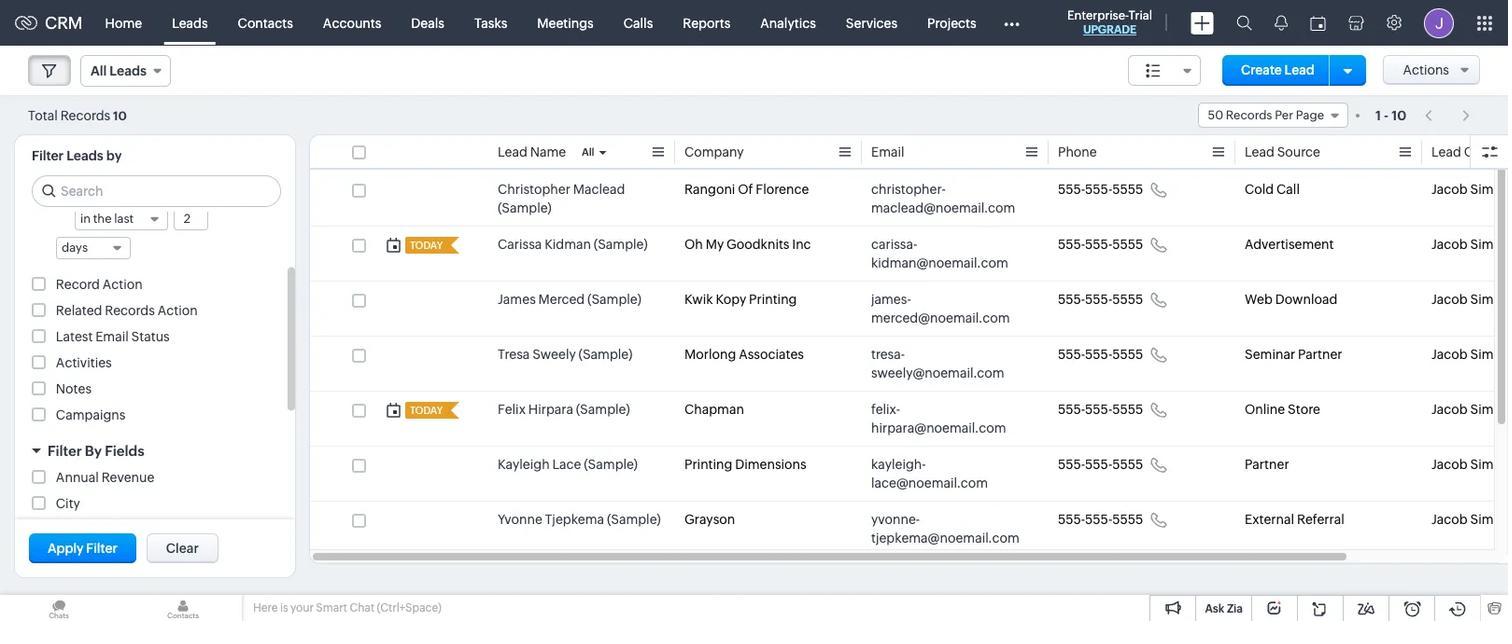 Task type: locate. For each thing, give the bounding box(es) containing it.
lead left name
[[498, 145, 527, 160]]

leads right home
[[172, 15, 208, 30]]

merced
[[538, 292, 585, 307]]

jacob simon for download
[[1431, 292, 1508, 307]]

total records 10
[[28, 108, 127, 123]]

lead left "owner"
[[1431, 145, 1461, 160]]

filter left by
[[48, 444, 82, 459]]

jacob simon for referral
[[1431, 513, 1508, 528]]

None text field
[[174, 209, 207, 230]]

lead up cold
[[1245, 145, 1274, 160]]

simon for referral
[[1470, 513, 1508, 528]]

external
[[1245, 513, 1294, 528]]

action
[[102, 277, 143, 292], [157, 303, 198, 318]]

5 5555 from the top
[[1112, 402, 1143, 417]]

1 5555 from the top
[[1112, 182, 1143, 197]]

kayleigh lace (sample)
[[498, 458, 638, 472]]

deals link
[[396, 0, 459, 45]]

(sample) inside christopher maclead (sample)
[[498, 201, 552, 216]]

50
[[1208, 108, 1223, 122]]

5 jacob from the top
[[1431, 402, 1468, 417]]

yvonne tjepkema (sample) link
[[498, 511, 661, 529]]

7 simon from the top
[[1470, 513, 1508, 528]]

2 vertical spatial leads
[[66, 148, 103, 163]]

seminar
[[1245, 347, 1295, 362]]

1 vertical spatial today
[[410, 405, 443, 416]]

florence
[[756, 182, 809, 197]]

calendar image
[[1310, 15, 1326, 30]]

2 horizontal spatial leads
[[172, 15, 208, 30]]

(sample) for felix hirpara (sample)
[[576, 402, 630, 417]]

6 jacob simon from the top
[[1431, 458, 1508, 472]]

555-
[[1058, 182, 1085, 197], [1085, 182, 1112, 197], [1058, 237, 1085, 252], [1085, 237, 1112, 252], [1058, 292, 1085, 307], [1085, 292, 1112, 307], [1058, 347, 1085, 362], [1085, 347, 1112, 362], [1058, 402, 1085, 417], [1085, 402, 1112, 417], [1058, 458, 1085, 472], [1085, 458, 1112, 472], [1058, 513, 1085, 528], [1085, 513, 1112, 528]]

leads inside "field"
[[110, 63, 146, 78]]

kwik kopy printing
[[684, 292, 797, 307]]

action up status
[[157, 303, 198, 318]]

(sample) for james merced (sample)
[[587, 292, 641, 307]]

4 jacob from the top
[[1431, 347, 1468, 362]]

calls link
[[609, 0, 668, 45]]

0 vertical spatial filter
[[32, 148, 64, 163]]

5555 for cold
[[1112, 182, 1143, 197]]

lead owner
[[1431, 145, 1505, 160]]

all for all
[[582, 147, 594, 158]]

felix
[[498, 402, 526, 417]]

email down related records action
[[95, 330, 129, 345]]

10 for 1 - 10
[[1392, 108, 1406, 123]]

jacob for store
[[1431, 402, 1468, 417]]

0 vertical spatial today link
[[405, 237, 445, 254]]

1 vertical spatial today link
[[405, 402, 445, 419]]

2 today from the top
[[410, 405, 443, 416]]

1 vertical spatial all
[[582, 147, 594, 158]]

1 vertical spatial partner
[[1245, 458, 1289, 472]]

records up latest email status
[[105, 303, 155, 318]]

1 simon from the top
[[1470, 182, 1508, 197]]

1 horizontal spatial all
[[582, 147, 594, 158]]

10 inside total records 10
[[113, 109, 127, 123]]

filter for filter by fields
[[48, 444, 82, 459]]

christopher maclead (sample) link
[[498, 180, 666, 218]]

1 horizontal spatial printing
[[749, 292, 797, 307]]

(sample) for christopher maclead (sample)
[[498, 201, 552, 216]]

7 jacob simon from the top
[[1431, 513, 1508, 528]]

7 555-555-5555 from the top
[[1058, 513, 1143, 528]]

records for action
[[105, 303, 155, 318]]

(sample) right merced
[[587, 292, 641, 307]]

all for all leads
[[91, 63, 107, 78]]

profile element
[[1413, 0, 1465, 45]]

partner down online
[[1245, 458, 1289, 472]]

7 jacob from the top
[[1431, 513, 1468, 528]]

1 vertical spatial printing
[[684, 458, 732, 472]]

store
[[1288, 402, 1320, 417]]

10 right "-"
[[1392, 108, 1406, 123]]

(sample)
[[498, 201, 552, 216], [594, 237, 648, 252], [587, 292, 641, 307], [579, 347, 632, 362], [576, 402, 630, 417], [584, 458, 638, 472], [607, 513, 661, 528]]

your
[[290, 602, 314, 615]]

records up filter leads by in the left of the page
[[60, 108, 110, 123]]

(sample) right tjepkema
[[607, 513, 661, 528]]

today for felix hirpara (sample)
[[410, 405, 443, 416]]

revenue
[[101, 471, 154, 486]]

1 vertical spatial action
[[157, 303, 198, 318]]

records inside field
[[1226, 108, 1272, 122]]

1 horizontal spatial partner
[[1298, 347, 1342, 362]]

3 jacob from the top
[[1431, 292, 1468, 307]]

filter by fields
[[48, 444, 144, 459]]

james
[[498, 292, 536, 307]]

james- merced@noemail.com
[[871, 292, 1010, 326]]

felix hirpara (sample) link
[[498, 401, 630, 419]]

christopher maclead (sample)
[[498, 182, 625, 216]]

apply filter
[[48, 542, 118, 557]]

records
[[60, 108, 110, 123], [1226, 108, 1272, 122], [105, 303, 155, 318]]

1 jacob from the top
[[1431, 182, 1468, 197]]

1 jacob simon from the top
[[1431, 182, 1508, 197]]

1 today link from the top
[[405, 237, 445, 254]]

partner right seminar
[[1298, 347, 1342, 362]]

0 horizontal spatial email
[[95, 330, 129, 345]]

(sample) right hirpara at the bottom left of page
[[576, 402, 630, 417]]

3 555-555-5555 from the top
[[1058, 292, 1143, 307]]

all inside "field"
[[91, 63, 107, 78]]

reports link
[[668, 0, 745, 45]]

email
[[871, 145, 904, 160], [95, 330, 129, 345]]

yvonne-
[[871, 513, 920, 528]]

navigation
[[1416, 102, 1480, 129]]

1 vertical spatial email
[[95, 330, 129, 345]]

5 jacob simon from the top
[[1431, 402, 1508, 417]]

printing
[[749, 292, 797, 307], [684, 458, 732, 472]]

(sample) right sweely
[[579, 347, 632, 362]]

calls
[[624, 15, 653, 30]]

2 vertical spatial filter
[[86, 542, 118, 557]]

create menu image
[[1191, 12, 1214, 34]]

(sample) down christopher
[[498, 201, 552, 216]]

0 vertical spatial action
[[102, 277, 143, 292]]

3 jacob simon from the top
[[1431, 292, 1508, 307]]

lead
[[1284, 63, 1314, 78], [498, 145, 527, 160], [1245, 145, 1274, 160], [1431, 145, 1461, 160]]

Search text field
[[33, 176, 280, 206]]

kayleigh
[[498, 458, 550, 472]]

1 today from the top
[[410, 240, 443, 251]]

2 5555 from the top
[[1112, 237, 1143, 252]]

0 horizontal spatial 10
[[113, 109, 127, 123]]

lead inside create lead button
[[1284, 63, 1314, 78]]

kopy
[[716, 292, 746, 307]]

all
[[91, 63, 107, 78], [582, 147, 594, 158]]

0 vertical spatial today
[[410, 240, 443, 251]]

related records action
[[56, 303, 198, 318]]

(sample) right lace
[[584, 458, 638, 472]]

3 5555 from the top
[[1112, 292, 1143, 307]]

2 jacob from the top
[[1431, 237, 1468, 252]]

1 555-555-5555 from the top
[[1058, 182, 1143, 197]]

1 horizontal spatial action
[[157, 303, 198, 318]]

0 vertical spatial leads
[[172, 15, 208, 30]]

tasks
[[474, 15, 507, 30]]

accounts
[[323, 15, 381, 30]]

records right 50
[[1226, 108, 1272, 122]]

jacob
[[1431, 182, 1468, 197], [1431, 237, 1468, 252], [1431, 292, 1468, 307], [1431, 347, 1468, 362], [1431, 402, 1468, 417], [1431, 458, 1468, 472], [1431, 513, 1468, 528]]

simon for partner
[[1470, 347, 1508, 362]]

All Leads field
[[80, 55, 171, 87]]

search image
[[1236, 15, 1252, 31]]

1 horizontal spatial leads
[[110, 63, 146, 78]]

row group
[[310, 172, 1508, 622]]

signals image
[[1275, 15, 1288, 31]]

555-555-5555
[[1058, 182, 1143, 197], [1058, 237, 1143, 252], [1058, 292, 1143, 307], [1058, 347, 1143, 362], [1058, 402, 1143, 417], [1058, 458, 1143, 472], [1058, 513, 1143, 528]]

4 5555 from the top
[[1112, 347, 1143, 362]]

5555 for seminar
[[1112, 347, 1143, 362]]

0 horizontal spatial leads
[[66, 148, 103, 163]]

leads down the home link
[[110, 63, 146, 78]]

2 555-555-5555 from the top
[[1058, 237, 1143, 252]]

4 jacob simon from the top
[[1431, 347, 1508, 362]]

online store
[[1245, 402, 1320, 417]]

activities
[[56, 356, 112, 371]]

4 555-555-5555 from the top
[[1058, 347, 1143, 362]]

all up maclead
[[582, 147, 594, 158]]

3 simon from the top
[[1470, 292, 1508, 307]]

(sample) right kidman
[[594, 237, 648, 252]]

jacob simon
[[1431, 182, 1508, 197], [1431, 237, 1508, 252], [1431, 292, 1508, 307], [1431, 347, 1508, 362], [1431, 402, 1508, 417], [1431, 458, 1508, 472], [1431, 513, 1508, 528]]

kayleigh- lace@noemail.com link
[[871, 456, 1021, 493]]

felix- hirpara@noemail.com link
[[871, 401, 1021, 438]]

cold
[[1245, 182, 1274, 197]]

printing dimensions
[[684, 458, 806, 472]]

deals
[[411, 15, 444, 30]]

(ctrl+space)
[[377, 602, 441, 615]]

555-555-5555 for christopher- maclead@noemail.com
[[1058, 182, 1143, 197]]

10 up by
[[113, 109, 127, 123]]

5555 for external
[[1112, 513, 1143, 528]]

days
[[62, 241, 88, 255]]

0 horizontal spatial partner
[[1245, 458, 1289, 472]]

latest email status
[[56, 330, 170, 345]]

related
[[56, 303, 102, 318]]

0 vertical spatial partner
[[1298, 347, 1342, 362]]

row group containing christopher maclead (sample)
[[310, 172, 1508, 622]]

lead right create
[[1284, 63, 1314, 78]]

0 vertical spatial email
[[871, 145, 904, 160]]

annual revenue
[[56, 471, 154, 486]]

owner
[[1464, 145, 1505, 160]]

email up christopher-
[[871, 145, 904, 160]]

0 vertical spatial all
[[91, 63, 107, 78]]

0 horizontal spatial printing
[[684, 458, 732, 472]]

action up related records action
[[102, 277, 143, 292]]

of
[[738, 182, 753, 197]]

leads left by
[[66, 148, 103, 163]]

trial
[[1129, 8, 1152, 22]]

online
[[1245, 402, 1285, 417]]

5555
[[1112, 182, 1143, 197], [1112, 237, 1143, 252], [1112, 292, 1143, 307], [1112, 347, 1143, 362], [1112, 402, 1143, 417], [1112, 458, 1143, 472], [1112, 513, 1143, 528]]

5 555-555-5555 from the top
[[1058, 402, 1143, 417]]

(sample) for tresa sweely (sample)
[[579, 347, 632, 362]]

2 simon from the top
[[1470, 237, 1508, 252]]

in
[[80, 212, 91, 226]]

rangoni
[[684, 182, 735, 197]]

simon
[[1470, 182, 1508, 197], [1470, 237, 1508, 252], [1470, 292, 1508, 307], [1470, 347, 1508, 362], [1470, 402, 1508, 417], [1470, 458, 1508, 472], [1470, 513, 1508, 528]]

all up total records 10
[[91, 63, 107, 78]]

annual
[[56, 471, 99, 486]]

7 5555 from the top
[[1112, 513, 1143, 528]]

0 horizontal spatial all
[[91, 63, 107, 78]]

jacob simon for store
[[1431, 402, 1508, 417]]

printing right kopy
[[749, 292, 797, 307]]

(sample) for kayleigh lace (sample)
[[584, 458, 638, 472]]

kayleigh- lace@noemail.com
[[871, 458, 988, 491]]

status
[[131, 330, 170, 345]]

morlong associates
[[684, 347, 804, 362]]

chats image
[[0, 596, 118, 622]]

6 555-555-5555 from the top
[[1058, 458, 1143, 472]]

enterprise-
[[1067, 8, 1129, 22]]

1 horizontal spatial 10
[[1392, 108, 1406, 123]]

today link for carissa
[[405, 237, 445, 254]]

filter inside dropdown button
[[48, 444, 82, 459]]

5 simon from the top
[[1470, 402, 1508, 417]]

filter by fields button
[[15, 435, 295, 468]]

rangoni of florence
[[684, 182, 809, 197]]

filter down total
[[32, 148, 64, 163]]

oh my goodknits inc
[[684, 237, 811, 252]]

printing up grayson
[[684, 458, 732, 472]]

1 vertical spatial filter
[[48, 444, 82, 459]]

create lead
[[1241, 63, 1314, 78]]

None field
[[1128, 55, 1201, 86]]

associates
[[739, 347, 804, 362]]

1 vertical spatial leads
[[110, 63, 146, 78]]

0 vertical spatial printing
[[749, 292, 797, 307]]

jacob for partner
[[1431, 347, 1468, 362]]

name
[[530, 145, 566, 160]]

filter right apply
[[86, 542, 118, 557]]

4 simon from the top
[[1470, 347, 1508, 362]]

today for carissa kidman (sample)
[[410, 240, 443, 251]]

2 today link from the top
[[405, 402, 445, 419]]



Task type: describe. For each thing, give the bounding box(es) containing it.
merced@noemail.com
[[871, 311, 1010, 326]]

is
[[280, 602, 288, 615]]

in the last
[[80, 212, 134, 226]]

simon for call
[[1470, 182, 1508, 197]]

sweely
[[532, 347, 576, 362]]

signals element
[[1263, 0, 1299, 46]]

today link for felix
[[405, 402, 445, 419]]

50 records per page
[[1208, 108, 1324, 122]]

tresa-
[[871, 347, 905, 362]]

yvonne
[[498, 513, 542, 528]]

days field
[[56, 237, 131, 260]]

jacob simon for partner
[[1431, 347, 1508, 362]]

city
[[56, 497, 80, 512]]

1 horizontal spatial email
[[871, 145, 904, 160]]

records for per
[[1226, 108, 1272, 122]]

christopher- maclead@noemail.com link
[[871, 180, 1021, 218]]

actions
[[1403, 63, 1449, 78]]

in the last field
[[75, 208, 168, 231]]

yvonne- tjepkema@noemail.com
[[871, 513, 1020, 546]]

tresa- sweely@noemail.com link
[[871, 346, 1021, 383]]

jacob for download
[[1431, 292, 1468, 307]]

felix-
[[871, 402, 900, 417]]

leads link
[[157, 0, 223, 45]]

home link
[[90, 0, 157, 45]]

create lead button
[[1222, 55, 1333, 86]]

simon for store
[[1470, 402, 1508, 417]]

tjepkema
[[545, 513, 604, 528]]

by
[[85, 444, 102, 459]]

0 horizontal spatial action
[[102, 277, 143, 292]]

kayleigh lace (sample) link
[[498, 456, 638, 474]]

tresa sweely (sample) link
[[498, 346, 632, 364]]

lace@noemail.com
[[871, 476, 988, 491]]

leads for filter leads by
[[66, 148, 103, 163]]

james merced (sample)
[[498, 292, 641, 307]]

6 jacob from the top
[[1431, 458, 1468, 472]]

jacob simon for call
[[1431, 182, 1508, 197]]

call
[[1276, 182, 1300, 197]]

tresa sweely (sample)
[[498, 347, 632, 362]]

jacob for call
[[1431, 182, 1468, 197]]

web
[[1245, 292, 1273, 307]]

here is your smart chat (ctrl+space)
[[253, 602, 441, 615]]

profile image
[[1424, 8, 1454, 38]]

crm link
[[15, 13, 83, 33]]

tresa- sweely@noemail.com
[[871, 347, 1004, 381]]

james- merced@noemail.com link
[[871, 290, 1021, 328]]

5555 for online
[[1112, 402, 1143, 417]]

referral
[[1297, 513, 1344, 528]]

enterprise-trial upgrade
[[1067, 8, 1152, 36]]

kwik
[[684, 292, 713, 307]]

ask zia
[[1205, 603, 1243, 616]]

contacts link
[[223, 0, 308, 45]]

create
[[1241, 63, 1282, 78]]

555-555-5555 for james- merced@noemail.com
[[1058, 292, 1143, 307]]

analytics link
[[745, 0, 831, 45]]

latest
[[56, 330, 93, 345]]

source
[[1277, 145, 1320, 160]]

upgrade
[[1083, 23, 1137, 36]]

per
[[1275, 108, 1293, 122]]

christopher- maclead@noemail.com
[[871, 182, 1015, 216]]

555-555-5555 for kayleigh- lace@noemail.com
[[1058, 458, 1143, 472]]

555-555-5555 for felix- hirpara@noemail.com
[[1058, 402, 1143, 417]]

kidman@noemail.com
[[871, 256, 1008, 271]]

6 simon from the top
[[1470, 458, 1508, 472]]

apply filter button
[[29, 534, 136, 564]]

advertisement
[[1245, 237, 1334, 252]]

search element
[[1225, 0, 1263, 46]]

(sample) for yvonne tjepkema (sample)
[[607, 513, 661, 528]]

smart
[[316, 602, 347, 615]]

filter for filter leads by
[[32, 148, 64, 163]]

50 Records Per Page field
[[1198, 103, 1348, 128]]

size image
[[1146, 63, 1161, 79]]

2 jacob simon from the top
[[1431, 237, 1508, 252]]

555-555-5555 for carissa- kidman@noemail.com
[[1058, 237, 1143, 252]]

-
[[1384, 108, 1389, 123]]

ask
[[1205, 603, 1224, 616]]

lead source
[[1245, 145, 1320, 160]]

christopher
[[498, 182, 570, 197]]

6 5555 from the top
[[1112, 458, 1143, 472]]

Other Modules field
[[991, 8, 1031, 38]]

last
[[114, 212, 134, 226]]

apply
[[48, 542, 84, 557]]

projects
[[927, 15, 976, 30]]

seminar partner
[[1245, 347, 1342, 362]]

projects link
[[912, 0, 991, 45]]

chapman
[[684, 402, 744, 417]]

create menu element
[[1179, 0, 1225, 45]]

simon for download
[[1470, 292, 1508, 307]]

lead for lead owner
[[1431, 145, 1461, 160]]

services
[[846, 15, 897, 30]]

5555 for web
[[1112, 292, 1143, 307]]

goodknits
[[727, 237, 789, 252]]

555-555-5555 for yvonne- tjepkema@noemail.com
[[1058, 513, 1143, 528]]

kayleigh-
[[871, 458, 926, 472]]

records for 10
[[60, 108, 110, 123]]

yvonne- tjepkema@noemail.com link
[[871, 511, 1021, 548]]

total
[[28, 108, 58, 123]]

analytics
[[760, 15, 816, 30]]

notes
[[56, 382, 92, 397]]

leads for all leads
[[110, 63, 146, 78]]

felix hirpara (sample)
[[498, 402, 630, 417]]

10 for total records 10
[[113, 109, 127, 123]]

zia
[[1227, 603, 1243, 616]]

felix- hirpara@noemail.com
[[871, 402, 1006, 436]]

reports
[[683, 15, 730, 30]]

lead name
[[498, 145, 566, 160]]

filter inside button
[[86, 542, 118, 557]]

contacts image
[[124, 596, 242, 622]]

page
[[1296, 108, 1324, 122]]

web download
[[1245, 292, 1337, 307]]

carissa kidman (sample) link
[[498, 235, 648, 254]]

record
[[56, 277, 100, 292]]

lead for lead source
[[1245, 145, 1274, 160]]

tjepkema@noemail.com
[[871, 531, 1020, 546]]

(sample) for carissa kidman (sample)
[[594, 237, 648, 252]]

services link
[[831, 0, 912, 45]]

jacob for referral
[[1431, 513, 1468, 528]]

lead for lead name
[[498, 145, 527, 160]]

555-555-5555 for tresa- sweely@noemail.com
[[1058, 347, 1143, 362]]



Task type: vqa. For each thing, say whether or not it's contained in the screenshot.
seventh 555-555-5555 from the bottom
yes



